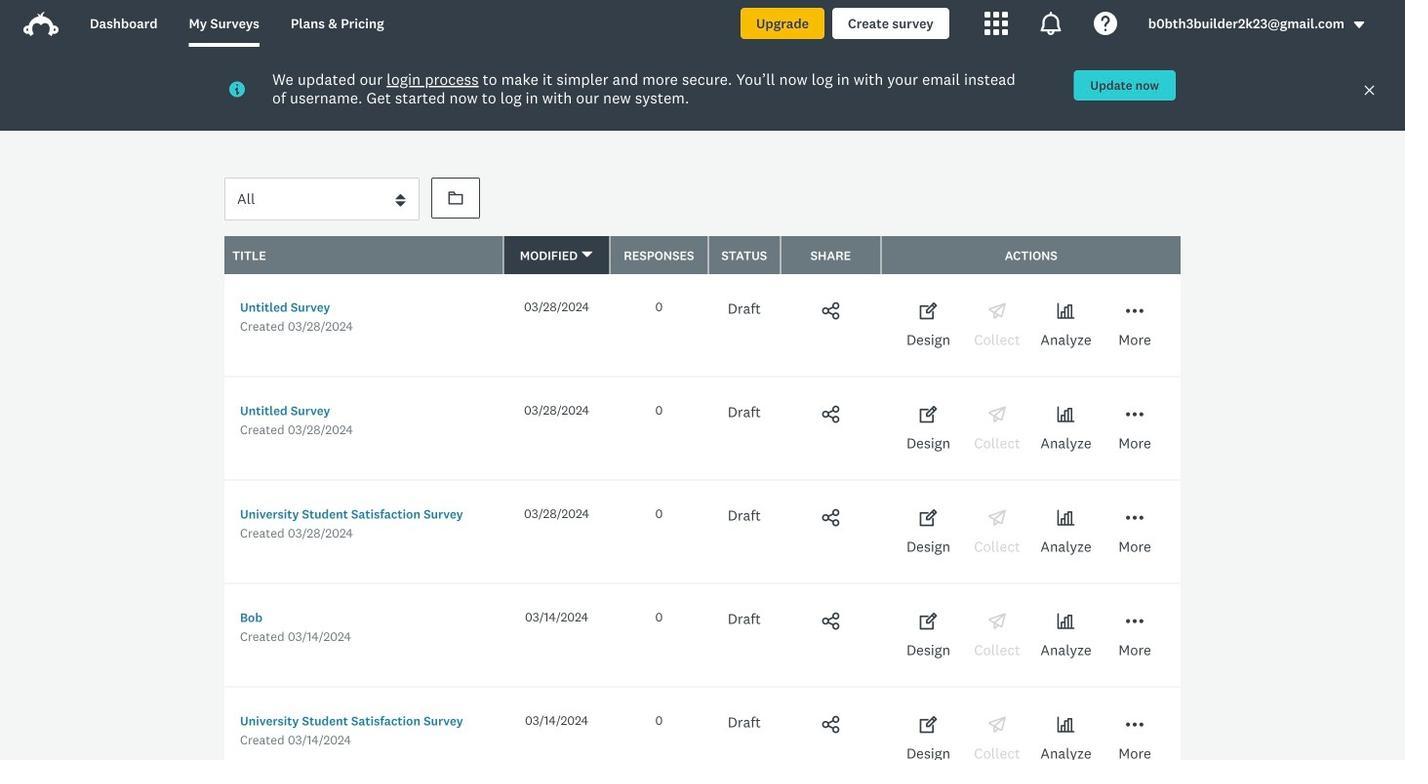 Task type: locate. For each thing, give the bounding box(es) containing it.
1 horizontal spatial products icon image
[[1039, 12, 1062, 35]]

0 horizontal spatial products icon image
[[984, 12, 1008, 35]]

products icon image
[[984, 12, 1008, 35], [1039, 12, 1062, 35]]

help icon image
[[1094, 12, 1117, 35]]



Task type: describe. For each thing, give the bounding box(es) containing it.
surveymonkey logo image
[[23, 12, 59, 36]]

dropdown arrow image
[[1353, 18, 1366, 32]]

x image
[[1363, 84, 1376, 97]]

1 products icon image from the left
[[984, 12, 1008, 35]]

2 products icon image from the left
[[1039, 12, 1062, 35]]



Task type: vqa. For each thing, say whether or not it's contained in the screenshot.
Help icon to the right
no



